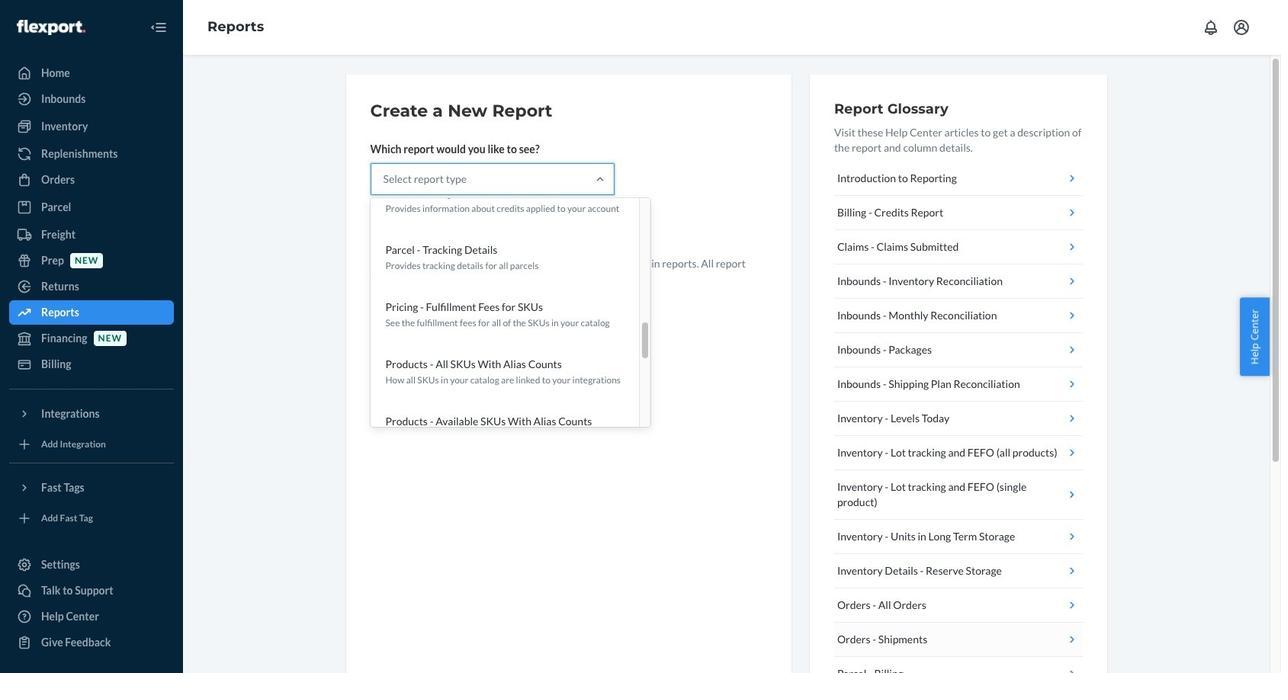 Task type: vqa. For each thing, say whether or not it's contained in the screenshot.
the right in
no



Task type: locate. For each thing, give the bounding box(es) containing it.
flexport logo image
[[17, 20, 85, 35]]

close navigation image
[[149, 18, 168, 37]]



Task type: describe. For each thing, give the bounding box(es) containing it.
open notifications image
[[1202, 18, 1220, 37]]

open account menu image
[[1232, 18, 1251, 37]]



